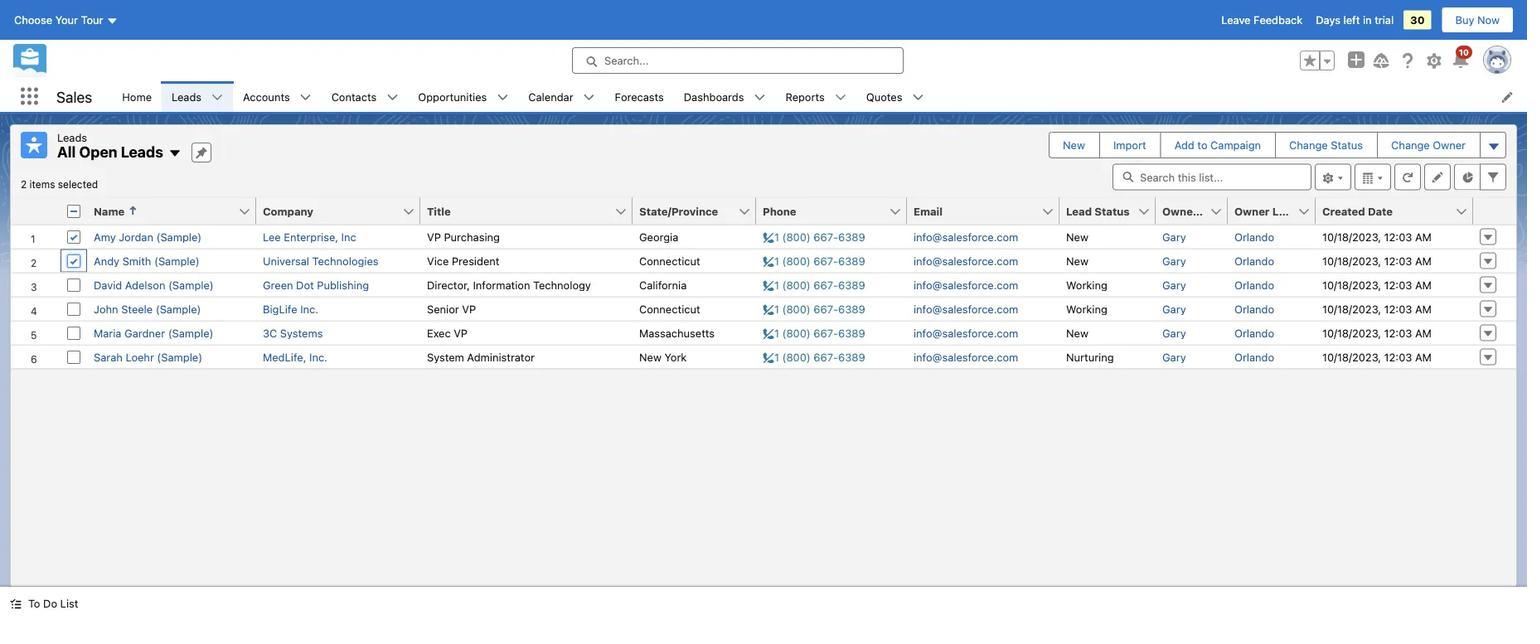Task type: vqa. For each thing, say whether or not it's contained in the screenshot.


Task type: describe. For each thing, give the bounding box(es) containing it.
andy smith (sample) link
[[94, 255, 200, 267]]

(sample) for maria gardner (sample)
[[168, 327, 213, 339]]

forecasts link
[[605, 81, 674, 112]]

state/province element
[[633, 198, 766, 225]]

list
[[60, 597, 78, 610]]

director,
[[427, 279, 470, 291]]

calendar link
[[519, 81, 583, 112]]

orlando link for exec vp
[[1235, 327, 1275, 339]]

information
[[473, 279, 530, 291]]

10/18/2023, 12:03 am for connecticut
[[1323, 303, 1432, 315]]

text default image inside calendar list item
[[583, 92, 595, 103]]

exec
[[427, 327, 451, 339]]

all open leads|leads|list view element
[[10, 124, 1518, 587]]

am for connecticut
[[1416, 303, 1432, 315]]

all open leads
[[57, 143, 163, 161]]

gary for vp purchasing
[[1163, 231, 1186, 243]]

sales
[[56, 88, 92, 106]]

10
[[1459, 47, 1469, 57]]

leads image
[[21, 132, 47, 158]]

text default image for reports
[[835, 92, 846, 103]]

massachusetts
[[639, 327, 715, 339]]

green dot publishing link
[[263, 279, 369, 291]]

info@salesforce.com link for director, information technology
[[914, 279, 1019, 291]]

biglife inc.
[[263, 303, 318, 315]]

feedback
[[1254, 14, 1303, 26]]

owner last name
[[1235, 205, 1329, 217]]

inc. for medlife, inc.
[[309, 351, 328, 363]]

10/18/2023, for connecticut
[[1323, 303, 1382, 315]]

technology
[[533, 279, 591, 291]]

andy
[[94, 255, 119, 267]]

info@salesforce.com for vp purchasing
[[914, 231, 1019, 243]]

california
[[639, 279, 687, 291]]

orlando for vp purchasing
[[1235, 231, 1275, 243]]

all open leads status
[[21, 179, 98, 190]]

list containing home
[[112, 81, 1528, 112]]

reports
[[786, 90, 825, 103]]

name element
[[87, 198, 266, 225]]

lee
[[263, 231, 281, 243]]

amy jordan (sample)
[[94, 231, 202, 243]]

item number image
[[11, 198, 61, 224]]

days
[[1316, 14, 1341, 26]]

accounts list item
[[233, 81, 321, 112]]

email button
[[907, 198, 1042, 224]]

import
[[1114, 139, 1147, 151]]

10/18/2023, for massachusetts
[[1323, 327, 1382, 339]]

purchasing
[[444, 231, 500, 243]]

owner last name button
[[1228, 198, 1329, 224]]

text default image for contacts
[[387, 92, 398, 103]]

david
[[94, 279, 122, 291]]

info@salesforce.com for vice president
[[914, 255, 1019, 267]]

state/province
[[639, 205, 718, 217]]

leads inside list item
[[172, 90, 202, 103]]

click to dial disabled image for senior vp
[[763, 303, 866, 315]]

new for georgia
[[1066, 231, 1089, 243]]

connecticut for senior vp
[[639, 303, 700, 315]]

nurturing
[[1066, 351, 1114, 363]]

biglife inc. link
[[263, 303, 318, 315]]

president
[[452, 255, 500, 267]]

systems
[[280, 327, 323, 339]]

sarah loehr (sample) link
[[94, 351, 202, 363]]

2 12:03 from the top
[[1385, 255, 1413, 267]]

home link
[[112, 81, 162, 112]]

new inside new button
[[1063, 139, 1085, 151]]

gary link for vice president
[[1163, 255, 1186, 267]]

opportunities link
[[408, 81, 497, 112]]

accounts
[[243, 90, 290, 103]]

(sample) for david adelson (sample)
[[168, 279, 214, 291]]

text default image inside the 'to do list' button
[[10, 598, 22, 610]]

email
[[914, 205, 943, 217]]

10/18/2023, for california
[[1323, 279, 1382, 291]]

1 name from the left
[[94, 205, 125, 217]]

am for massachusetts
[[1416, 327, 1432, 339]]

contacts link
[[321, 81, 387, 112]]

tour
[[81, 14, 103, 26]]

6 10/18/2023, 12:03 am from the top
[[1323, 351, 1432, 363]]

text default image for quotes
[[913, 92, 924, 103]]

add to campaign button
[[1162, 133, 1275, 158]]

10/18/2023, 12:03 am for massachusetts
[[1323, 327, 1432, 339]]

all
[[57, 143, 76, 161]]

john
[[94, 303, 118, 315]]

item number element
[[11, 198, 61, 225]]

inc
[[341, 231, 356, 243]]

system
[[427, 351, 464, 363]]

12:03 for massachusetts
[[1385, 327, 1413, 339]]

opportunities list item
[[408, 81, 519, 112]]

state/province button
[[633, 198, 738, 224]]

last
[[1273, 205, 1296, 217]]

to
[[1198, 139, 1208, 151]]

leads list item
[[162, 81, 233, 112]]

to
[[28, 597, 40, 610]]

leads link
[[162, 81, 212, 112]]

orlando for vice president
[[1235, 255, 1275, 267]]

administrator
[[467, 351, 535, 363]]

gary for vice president
[[1163, 255, 1186, 267]]

click to dial disabled image for director, information technology
[[763, 279, 866, 291]]

gary link for director, information technology
[[1163, 279, 1186, 291]]

choose your tour button
[[13, 7, 119, 33]]

created
[[1323, 205, 1366, 217]]

gary link for senior vp
[[1163, 303, 1186, 315]]

gary for senior vp
[[1163, 303, 1186, 315]]

phone element
[[756, 198, 917, 225]]

1 horizontal spatial leads
[[121, 143, 163, 161]]

reports list item
[[776, 81, 856, 112]]

forecasts
[[615, 90, 664, 103]]

gary link for vp purchasing
[[1163, 231, 1186, 243]]

(sample) for andy smith (sample)
[[154, 255, 200, 267]]

0 vertical spatial vp
[[427, 231, 441, 243]]

gary for director, information technology
[[1163, 279, 1186, 291]]

12:03 for georgia
[[1385, 231, 1413, 243]]

system administrator
[[427, 351, 535, 363]]

text default image for accounts
[[300, 92, 312, 103]]

phone
[[763, 205, 797, 217]]

2 am from the top
[[1416, 255, 1432, 267]]

items
[[30, 179, 55, 190]]

6 am from the top
[[1416, 351, 1432, 363]]

change status
[[1290, 139, 1363, 151]]

0 horizontal spatial leads
[[57, 131, 87, 143]]

10/18/2023, 12:03 am for california
[[1323, 279, 1432, 291]]

david adelson (sample)
[[94, 279, 214, 291]]

choose your tour
[[14, 14, 103, 26]]

loehr
[[126, 351, 154, 363]]

home
[[122, 90, 152, 103]]

leave feedback
[[1222, 14, 1303, 26]]

click to dial disabled image for vice president
[[763, 255, 866, 267]]

buy now button
[[1442, 7, 1514, 33]]

days left in trial
[[1316, 14, 1394, 26]]

sarah loehr (sample)
[[94, 351, 202, 363]]

open
[[79, 143, 117, 161]]

orlando for senior vp
[[1235, 303, 1275, 315]]

created date
[[1323, 205, 1393, 217]]

dashboards link
[[674, 81, 754, 112]]

new york
[[639, 351, 687, 363]]

change status button
[[1276, 133, 1377, 158]]

accounts link
[[233, 81, 300, 112]]

change for change owner
[[1392, 139, 1430, 151]]

(sample) for sarah loehr (sample)
[[157, 351, 202, 363]]

steele
[[121, 303, 153, 315]]



Task type: locate. For each thing, give the bounding box(es) containing it.
vp for exec vp
[[454, 327, 468, 339]]

calendar
[[528, 90, 573, 103]]

selected
[[58, 179, 98, 190]]

vp for senior vp
[[462, 303, 476, 315]]

gary link for system administrator
[[1163, 351, 1186, 363]]

company element
[[256, 198, 430, 225]]

0 horizontal spatial status
[[1095, 205, 1130, 217]]

3 10/18/2023, from the top
[[1323, 279, 1382, 291]]

2 change from the left
[[1392, 139, 1430, 151]]

5 am from the top
[[1416, 327, 1432, 339]]

1 change from the left
[[1290, 139, 1328, 151]]

add
[[1175, 139, 1195, 151]]

medlife,
[[263, 351, 306, 363]]

3 click to dial disabled image from the top
[[763, 279, 866, 291]]

1 vertical spatial status
[[1095, 205, 1130, 217]]

inc. down "systems" at the bottom of page
[[309, 351, 328, 363]]

leads right home link
[[172, 90, 202, 103]]

text default image for leads
[[212, 92, 223, 103]]

1 orlando from the top
[[1235, 231, 1275, 243]]

(sample) down maria gardner (sample) link
[[157, 351, 202, 363]]

change owner button
[[1378, 133, 1479, 158]]

2 connecticut from the top
[[639, 303, 700, 315]]

1 info@salesforce.com from the top
[[914, 231, 1019, 243]]

(sample) down david adelson (sample) link
[[156, 303, 201, 315]]

text default image for opportunities
[[497, 92, 509, 103]]

do
[[43, 597, 57, 610]]

connecticut
[[639, 255, 700, 267], [639, 303, 700, 315]]

3c systems link
[[263, 327, 323, 339]]

action image
[[1474, 198, 1517, 224]]

1 10/18/2023, 12:03 am from the top
[[1323, 231, 1432, 243]]

1 vertical spatial inc.
[[309, 351, 328, 363]]

campaign
[[1211, 139, 1261, 151]]

3c
[[263, 327, 277, 339]]

0 horizontal spatial owner
[[1235, 205, 1270, 217]]

universal technologies
[[263, 255, 379, 267]]

4 orlando link from the top
[[1235, 303, 1275, 315]]

lee enterprise, inc
[[263, 231, 356, 243]]

working for connecticut
[[1066, 303, 1108, 315]]

12:03 for connecticut
[[1385, 303, 1413, 315]]

5 10/18/2023, from the top
[[1323, 327, 1382, 339]]

6 gary from the top
[[1163, 351, 1186, 363]]

2 gary link from the top
[[1163, 255, 1186, 267]]

senior
[[427, 303, 459, 315]]

4 click to dial disabled image from the top
[[763, 303, 866, 315]]

info@salesforce.com link for vp purchasing
[[914, 231, 1019, 243]]

3 gary from the top
[[1163, 279, 1186, 291]]

company button
[[256, 198, 402, 224]]

5 gary link from the top
[[1163, 327, 1186, 339]]

inc.
[[300, 303, 318, 315], [309, 351, 328, 363]]

2 gary from the top
[[1163, 255, 1186, 267]]

maria gardner (sample) link
[[94, 327, 213, 339]]

connecticut down california
[[639, 303, 700, 315]]

gardner
[[124, 327, 165, 339]]

email element
[[907, 198, 1070, 225]]

all open leads grid
[[11, 198, 1517, 369]]

5 gary from the top
[[1163, 327, 1186, 339]]

none search field inside all open leads|leads|list view element
[[1113, 164, 1312, 190]]

dot
[[296, 279, 314, 291]]

new for massachusetts
[[1066, 327, 1089, 339]]

cell inside all open leads 'grid'
[[61, 198, 87, 225]]

5 12:03 from the top
[[1385, 327, 1413, 339]]

leave
[[1222, 14, 1251, 26]]

gary for exec vp
[[1163, 327, 1186, 339]]

text default image inside accounts list item
[[300, 92, 312, 103]]

gary link for exec vp
[[1163, 327, 1186, 339]]

4 10/18/2023, from the top
[[1323, 303, 1382, 315]]

text default image
[[212, 92, 223, 103], [300, 92, 312, 103], [387, 92, 398, 103], [497, 92, 509, 103], [754, 92, 766, 103], [835, 92, 846, 103], [913, 92, 924, 103], [168, 147, 182, 160]]

3 am from the top
[[1416, 279, 1432, 291]]

6 click to dial disabled image from the top
[[763, 351, 866, 363]]

title element
[[420, 198, 643, 225]]

12:03 for california
[[1385, 279, 1413, 291]]

quotes link
[[856, 81, 913, 112]]

medlife, inc. link
[[263, 351, 328, 363]]

buy now
[[1456, 14, 1500, 26]]

import button
[[1100, 133, 1160, 158]]

am for georgia
[[1416, 231, 1432, 243]]

change for change status
[[1290, 139, 1328, 151]]

dashboards
[[684, 90, 744, 103]]

text default image
[[583, 92, 595, 103], [10, 598, 22, 610]]

1 horizontal spatial change
[[1392, 139, 1430, 151]]

york
[[665, 351, 687, 363]]

text default image inside quotes list item
[[913, 92, 924, 103]]

5 info@salesforce.com link from the top
[[914, 327, 1019, 339]]

in
[[1363, 14, 1372, 26]]

change inside button
[[1392, 139, 1430, 151]]

(sample)
[[156, 231, 202, 243], [154, 255, 200, 267], [168, 279, 214, 291], [156, 303, 201, 315], [168, 327, 213, 339], [157, 351, 202, 363]]

maria
[[94, 327, 121, 339]]

title
[[427, 205, 451, 217]]

calendar list item
[[519, 81, 605, 112]]

created date element
[[1316, 198, 1484, 225]]

john steele (sample) link
[[94, 303, 201, 315]]

1 vertical spatial connecticut
[[639, 303, 700, 315]]

6 orlando from the top
[[1235, 351, 1275, 363]]

None search field
[[1113, 164, 1312, 190]]

3 orlando from the top
[[1235, 279, 1275, 291]]

(sample) right adelson
[[168, 279, 214, 291]]

3 gary link from the top
[[1163, 279, 1186, 291]]

lead status button
[[1060, 198, 1138, 224]]

1 10/18/2023, from the top
[[1323, 231, 1382, 243]]

2 horizontal spatial leads
[[172, 90, 202, 103]]

info@salesforce.com for exec vp
[[914, 327, 1019, 339]]

andy smith (sample)
[[94, 255, 200, 267]]

2 orlando link from the top
[[1235, 255, 1275, 267]]

4 info@salesforce.com from the top
[[914, 303, 1019, 315]]

list
[[112, 81, 1528, 112]]

info@salesforce.com link for senior vp
[[914, 303, 1019, 315]]

4 10/18/2023, 12:03 am from the top
[[1323, 303, 1432, 315]]

name button
[[87, 198, 238, 224]]

sarah
[[94, 351, 123, 363]]

change up last
[[1290, 139, 1328, 151]]

lead status element
[[1060, 198, 1166, 225]]

orlando for director, information technology
[[1235, 279, 1275, 291]]

6 12:03 from the top
[[1385, 351, 1413, 363]]

new for connecticut
[[1066, 255, 1089, 267]]

biglife
[[263, 303, 297, 315]]

inc. down dot
[[300, 303, 318, 315]]

name up amy at the left of page
[[94, 205, 125, 217]]

0 vertical spatial owner
[[1433, 139, 1466, 151]]

vp
[[427, 231, 441, 243], [462, 303, 476, 315], [454, 327, 468, 339]]

status right lead
[[1095, 205, 1130, 217]]

status for lead status
[[1095, 205, 1130, 217]]

text default image left to
[[10, 598, 22, 610]]

2 working from the top
[[1066, 303, 1108, 315]]

5 orlando from the top
[[1235, 327, 1275, 339]]

2 orlando from the top
[[1235, 255, 1275, 267]]

now
[[1478, 14, 1500, 26]]

0 vertical spatial inc.
[[300, 303, 318, 315]]

vp up vice
[[427, 231, 441, 243]]

6 gary link from the top
[[1163, 351, 1186, 363]]

0 vertical spatial connecticut
[[639, 255, 700, 267]]

orlando link for vp purchasing
[[1235, 231, 1275, 243]]

gary for system administrator
[[1163, 351, 1186, 363]]

2 name from the left
[[1298, 205, 1329, 217]]

text default image for dashboards
[[754, 92, 766, 103]]

leads
[[172, 90, 202, 103], [57, 131, 87, 143], [121, 143, 163, 161]]

(sample) for amy jordan (sample)
[[156, 231, 202, 243]]

(sample) up david adelson (sample) link
[[154, 255, 200, 267]]

david adelson (sample) link
[[94, 279, 214, 291]]

action element
[[1474, 198, 1517, 225]]

owner first name element
[[1156, 198, 1238, 225]]

orlando link for vice president
[[1235, 255, 1275, 267]]

(sample) for john steele (sample)
[[156, 303, 201, 315]]

vp purchasing
[[427, 231, 500, 243]]

leads right open
[[121, 143, 163, 161]]

owner last name element
[[1228, 198, 1329, 225]]

1 vertical spatial text default image
[[10, 598, 22, 610]]

4 gary link from the top
[[1163, 303, 1186, 315]]

5 orlando link from the top
[[1235, 327, 1275, 339]]

5 info@salesforce.com from the top
[[914, 327, 1019, 339]]

3 info@salesforce.com link from the top
[[914, 279, 1019, 291]]

4 am from the top
[[1416, 303, 1432, 315]]

change owner
[[1392, 139, 1466, 151]]

working for california
[[1066, 279, 1108, 291]]

search... button
[[572, 47, 904, 74]]

text default image up name element
[[168, 147, 182, 160]]

1 horizontal spatial name
[[1298, 205, 1329, 217]]

status inside button
[[1095, 205, 1130, 217]]

amy
[[94, 231, 116, 243]]

2 10/18/2023, from the top
[[1323, 255, 1382, 267]]

info@salesforce.com for senior vp
[[914, 303, 1019, 315]]

new button
[[1050, 133, 1099, 158]]

1 info@salesforce.com link from the top
[[914, 231, 1019, 243]]

text default image right calendar
[[583, 92, 595, 103]]

4 info@salesforce.com link from the top
[[914, 303, 1019, 315]]

smith
[[122, 255, 151, 267]]

connecticut for vice president
[[639, 255, 700, 267]]

change inside "button"
[[1290, 139, 1328, 151]]

1 gary from the top
[[1163, 231, 1186, 243]]

change up created date element
[[1392, 139, 1430, 151]]

orlando link for system administrator
[[1235, 351, 1275, 363]]

10/18/2023, 12:03 am for georgia
[[1323, 231, 1432, 243]]

6 orlando link from the top
[[1235, 351, 1275, 363]]

1 connecticut from the top
[[639, 255, 700, 267]]

4 12:03 from the top
[[1385, 303, 1413, 315]]

2 vertical spatial vp
[[454, 327, 468, 339]]

status for change status
[[1331, 139, 1363, 151]]

lead
[[1066, 205, 1092, 217]]

group
[[1300, 51, 1335, 70]]

green
[[263, 279, 293, 291]]

6 info@salesforce.com from the top
[[914, 351, 1019, 363]]

contacts
[[331, 90, 377, 103]]

6 10/18/2023, from the top
[[1323, 351, 1382, 363]]

click to dial disabled image for exec vp
[[763, 327, 866, 339]]

Search All Open Leads list view. search field
[[1113, 164, 1312, 190]]

(sample) right gardner
[[168, 327, 213, 339]]

2 info@salesforce.com link from the top
[[914, 255, 1019, 267]]

cell
[[61, 198, 87, 225]]

1 vertical spatial owner
[[1235, 205, 1270, 217]]

add to campaign
[[1175, 139, 1261, 151]]

0 horizontal spatial text default image
[[10, 598, 22, 610]]

enterprise,
[[284, 231, 338, 243]]

adelson
[[125, 279, 165, 291]]

text default image right the accounts
[[300, 92, 312, 103]]

text default image down search... button
[[754, 92, 766, 103]]

choose
[[14, 14, 52, 26]]

click to dial disabled image for vp purchasing
[[763, 231, 866, 243]]

1 orlando link from the top
[[1235, 231, 1275, 243]]

click to dial disabled image
[[763, 231, 866, 243], [763, 255, 866, 267], [763, 279, 866, 291], [763, 303, 866, 315], [763, 327, 866, 339], [763, 351, 866, 363]]

orlando for system administrator
[[1235, 351, 1275, 363]]

10/18/2023,
[[1323, 231, 1382, 243], [1323, 255, 1382, 267], [1323, 279, 1382, 291], [1323, 303, 1382, 315], [1323, 327, 1382, 339], [1323, 351, 1382, 363]]

vice
[[427, 255, 449, 267]]

owner
[[1433, 139, 1466, 151], [1235, 205, 1270, 217]]

(sample) down name element
[[156, 231, 202, 243]]

text default image left calendar
[[497, 92, 509, 103]]

orlando for exec vp
[[1235, 327, 1275, 339]]

4 orlando from the top
[[1235, 303, 1275, 315]]

orlando link for director, information technology
[[1235, 279, 1275, 291]]

contacts list item
[[321, 81, 408, 112]]

1 vertical spatial vp
[[462, 303, 476, 315]]

text default image left accounts link
[[212, 92, 223, 103]]

buy
[[1456, 14, 1475, 26]]

text default image inside contacts list item
[[387, 92, 398, 103]]

leads right leads image
[[57, 131, 87, 143]]

3 orlando link from the top
[[1235, 279, 1275, 291]]

3 info@salesforce.com from the top
[[914, 279, 1019, 291]]

1 12:03 from the top
[[1385, 231, 1413, 243]]

1 gary link from the top
[[1163, 231, 1186, 243]]

10 button
[[1451, 46, 1473, 70]]

am for california
[[1416, 279, 1432, 291]]

medlife, inc.
[[263, 351, 328, 363]]

1 horizontal spatial text default image
[[583, 92, 595, 103]]

text default image inside reports "list item"
[[835, 92, 846, 103]]

reports link
[[776, 81, 835, 112]]

name right last
[[1298, 205, 1329, 217]]

connecticut up california
[[639, 255, 700, 267]]

status inside "button"
[[1331, 139, 1363, 151]]

exec vp
[[427, 327, 468, 339]]

change
[[1290, 139, 1328, 151], [1392, 139, 1430, 151]]

text default image inside opportunities list item
[[497, 92, 509, 103]]

1 horizontal spatial status
[[1331, 139, 1363, 151]]

dashboards list item
[[674, 81, 776, 112]]

info@salesforce.com link for exec vp
[[914, 327, 1019, 339]]

2 10/18/2023, 12:03 am from the top
[[1323, 255, 1432, 267]]

maria gardner (sample)
[[94, 327, 213, 339]]

1 vertical spatial working
[[1066, 303, 1108, 315]]

0 vertical spatial status
[[1331, 139, 1363, 151]]

universal
[[263, 255, 309, 267]]

info@salesforce.com link
[[914, 231, 1019, 243], [914, 255, 1019, 267], [914, 279, 1019, 291], [914, 303, 1019, 315], [914, 327, 1019, 339], [914, 351, 1019, 363]]

text default image right contacts
[[387, 92, 398, 103]]

text default image right reports
[[835, 92, 846, 103]]

4 gary from the top
[[1163, 303, 1186, 315]]

2 items selected
[[21, 179, 98, 190]]

inc. for biglife inc.
[[300, 303, 318, 315]]

quotes list item
[[856, 81, 934, 112]]

text default image inside leads list item
[[212, 92, 223, 103]]

leave feedback link
[[1222, 14, 1303, 26]]

vp right senior
[[462, 303, 476, 315]]

0 horizontal spatial change
[[1290, 139, 1328, 151]]

3 12:03 from the top
[[1385, 279, 1413, 291]]

company
[[263, 205, 314, 217]]

0 horizontal spatial name
[[94, 205, 125, 217]]

5 10/18/2023, 12:03 am from the top
[[1323, 327, 1432, 339]]

text default image inside the dashboards list item
[[754, 92, 766, 103]]

2 click to dial disabled image from the top
[[763, 255, 866, 267]]

10/18/2023, for georgia
[[1323, 231, 1382, 243]]

text default image right quotes
[[913, 92, 924, 103]]

gary link
[[1163, 231, 1186, 243], [1163, 255, 1186, 267], [1163, 279, 1186, 291], [1163, 303, 1186, 315], [1163, 327, 1186, 339], [1163, 351, 1186, 363]]

info@salesforce.com link for vice president
[[914, 255, 1019, 267]]

orlando link for senior vp
[[1235, 303, 1275, 315]]

georgia
[[639, 231, 679, 243]]

status up created
[[1331, 139, 1363, 151]]

vp right exec
[[454, 327, 468, 339]]

search...
[[605, 54, 649, 67]]

1 working from the top
[[1066, 279, 1108, 291]]

technologies
[[312, 255, 379, 267]]

5 click to dial disabled image from the top
[[763, 327, 866, 339]]

info@salesforce.com for director, information technology
[[914, 279, 1019, 291]]

6 info@salesforce.com link from the top
[[914, 351, 1019, 363]]

1 click to dial disabled image from the top
[[763, 231, 866, 243]]

vice president
[[427, 255, 500, 267]]

click to dial disabled image for system administrator
[[763, 351, 866, 363]]

2 info@salesforce.com from the top
[[914, 255, 1019, 267]]

opportunities
[[418, 90, 487, 103]]

owner inside all open leads 'grid'
[[1235, 205, 1270, 217]]

3 10/18/2023, 12:03 am from the top
[[1323, 279, 1432, 291]]

0 vertical spatial working
[[1066, 279, 1108, 291]]

1 horizontal spatial owner
[[1433, 139, 1466, 151]]

title button
[[420, 198, 614, 224]]

john steele (sample)
[[94, 303, 201, 315]]

1 am from the top
[[1416, 231, 1432, 243]]

0 vertical spatial text default image
[[583, 92, 595, 103]]



